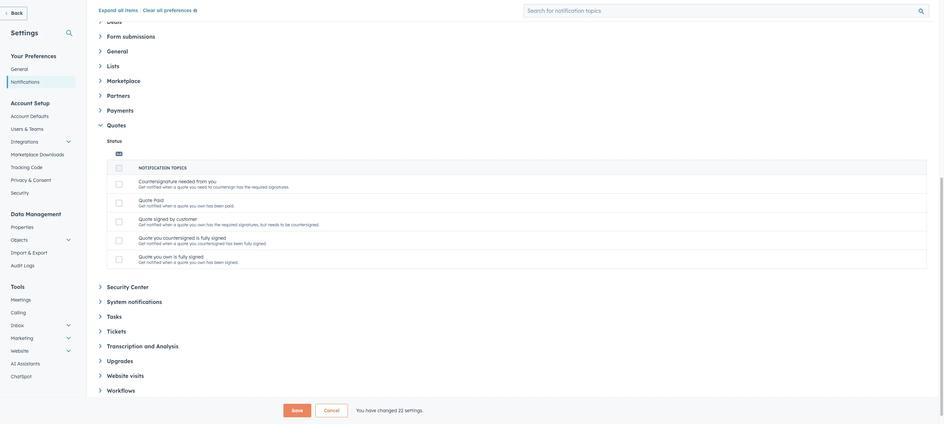 Task type: locate. For each thing, give the bounding box(es) containing it.
general down form
[[107, 48, 128, 55]]

3 notified from the top
[[147, 222, 161, 227]]

quote inside the quote you countersigned is fully signed get notified when a quote you countersigned has been fully signed.
[[139, 235, 152, 241]]

signed down the quote you countersigned is fully signed get notified when a quote you countersigned has been fully signed.
[[189, 254, 204, 260]]

properties link
[[7, 221, 75, 234]]

0 vertical spatial security
[[11, 190, 29, 196]]

caret image for website visits
[[99, 374, 102, 378]]

objects button
[[7, 234, 75, 247]]

9 caret image from the top
[[99, 374, 102, 378]]

fully down signatures,
[[244, 241, 252, 246]]

has for countersignature needed from you
[[237, 185, 243, 190]]

marketplace downloads
[[11, 152, 64, 158]]

quote
[[177, 185, 188, 190], [177, 204, 188, 209], [177, 222, 188, 227], [177, 241, 188, 246], [177, 260, 188, 265]]

countersignature
[[139, 179, 177, 185]]

has left paid.
[[207, 204, 213, 209]]

0 horizontal spatial fully
[[178, 254, 188, 260]]

general
[[107, 48, 128, 55], [11, 66, 28, 72]]

security down privacy
[[11, 190, 29, 196]]

website inside button
[[11, 348, 29, 354]]

caret image inside "partners" dropdown button
[[99, 94, 102, 98]]

quote inside countersignature needed from you get notified when a quote you need to countersign has the required signatures.
[[177, 185, 188, 190]]

you
[[356, 408, 364, 414]]

2 vertical spatial &
[[28, 250, 31, 256]]

5 when from the top
[[163, 260, 173, 265]]

tools element
[[7, 283, 75, 383]]

quote inside quote you own is fully signed get notified when a quote you own has been signed.
[[139, 254, 152, 260]]

back link
[[0, 7, 27, 20]]

you inside quote signed by customer get notified when a quote you own has the required signatures, but needs to be countersigned.
[[190, 222, 196, 227]]

assistants
[[17, 361, 40, 367]]

fully down the quote you countersigned is fully signed get notified when a quote you countersigned has been fully signed.
[[178, 254, 188, 260]]

upgrades button
[[99, 358, 927, 365]]

security
[[11, 190, 29, 196], [107, 284, 129, 291]]

&
[[25, 126, 28, 132], [28, 177, 32, 183], [28, 250, 31, 256]]

caret image inside the quotes dropdown button
[[98, 124, 103, 127]]

logs
[[24, 263, 34, 269]]

0 horizontal spatial is
[[174, 254, 177, 260]]

transcription and analysis button
[[99, 343, 927, 350]]

security up system
[[107, 284, 129, 291]]

items
[[125, 7, 138, 13]]

1 account from the top
[[11, 100, 33, 107]]

data
[[11, 211, 24, 218]]

signed
[[154, 216, 168, 222], [211, 235, 226, 241], [189, 254, 204, 260]]

0 vertical spatial account
[[11, 100, 33, 107]]

users & teams link
[[7, 123, 75, 136]]

has for quote you own is fully signed
[[207, 260, 213, 265]]

caret image inside tickets dropdown button
[[99, 329, 102, 334]]

countersignature needed from you get notified when a quote you need to countersign has the required signatures.
[[139, 179, 289, 190]]

1 horizontal spatial marketplace
[[107, 78, 141, 84]]

is for own
[[174, 254, 177, 260]]

import & export link
[[7, 247, 75, 259]]

account inside account defaults link
[[11, 113, 29, 119]]

1 vertical spatial general
[[11, 66, 28, 72]]

caret image for quotes
[[98, 124, 103, 127]]

5 notified from the top
[[147, 260, 161, 265]]

notified
[[147, 185, 161, 190], [147, 204, 161, 209], [147, 222, 161, 227], [147, 241, 161, 246], [147, 260, 161, 265]]

caret image inside lists dropdown button
[[99, 64, 102, 68]]

0 horizontal spatial signed.
[[225, 260, 238, 265]]

1 horizontal spatial the
[[245, 185, 251, 190]]

1 vertical spatial security
[[107, 284, 129, 291]]

1 horizontal spatial required
[[252, 185, 268, 190]]

1 quote from the top
[[177, 185, 188, 190]]

signed inside quote you own is fully signed get notified when a quote you own has been signed.
[[189, 254, 204, 260]]

has inside quote you own is fully signed get notified when a quote you own has been signed.
[[207, 260, 213, 265]]

been down signatures,
[[234, 241, 243, 246]]

has down quote signed by customer get notified when a quote you own has the required signatures, but needs to be countersigned.
[[226, 241, 233, 246]]

been down the quote you countersigned is fully signed get notified when a quote you countersigned has been fully signed.
[[214, 260, 224, 265]]

caret image inside the form submissions dropdown button
[[99, 34, 102, 39]]

security center button
[[99, 284, 927, 291]]

signed inside the quote you countersigned is fully signed get notified when a quote you countersigned has been fully signed.
[[211, 235, 226, 241]]

caret image inside transcription and analysis dropdown button
[[99, 344, 102, 348]]

caret image for form submissions
[[99, 34, 102, 39]]

general down your
[[11, 66, 28, 72]]

& inside data management element
[[28, 250, 31, 256]]

partners button
[[99, 93, 927, 99]]

all for clear
[[157, 7, 163, 13]]

quote right the by
[[177, 222, 188, 227]]

4 caret image from the top
[[99, 94, 102, 98]]

5 a from the top
[[174, 260, 176, 265]]

caret image for tasks
[[99, 315, 102, 319]]

signed left the by
[[154, 216, 168, 222]]

1 horizontal spatial to
[[280, 222, 284, 227]]

caret image inside website visits 'dropdown button'
[[99, 374, 102, 378]]

inbox
[[11, 323, 24, 329]]

countersigned up quote you own is fully signed get notified when a quote you own has been signed.
[[198, 241, 225, 246]]

caret image inside tasks dropdown button
[[99, 315, 102, 319]]

quotes button
[[98, 122, 927, 129]]

submissions
[[123, 33, 155, 40]]

website down marketing
[[11, 348, 29, 354]]

1 get from the top
[[139, 185, 146, 190]]

0 horizontal spatial website
[[11, 348, 29, 354]]

form submissions
[[107, 33, 155, 40]]

signed down quote signed by customer get notified when a quote you own has the required signatures, but needs to be countersigned.
[[211, 235, 226, 241]]

management
[[26, 211, 61, 218]]

5 caret image from the top
[[99, 108, 102, 113]]

website button
[[7, 345, 75, 358]]

quote you own is fully signed get notified when a quote you own has been signed.
[[139, 254, 238, 265]]

caret image left tasks
[[99, 315, 102, 319]]

3 when from the top
[[163, 222, 173, 227]]

5 get from the top
[[139, 260, 146, 265]]

caret image left "lists"
[[99, 64, 102, 68]]

consent
[[33, 177, 51, 183]]

7 caret image from the top
[[99, 300, 102, 304]]

0 vertical spatial the
[[245, 185, 251, 190]]

required down paid.
[[222, 222, 237, 227]]

2 horizontal spatial signed
[[211, 235, 226, 241]]

has down the quote you countersigned is fully signed get notified when a quote you countersigned has been fully signed.
[[207, 260, 213, 265]]

4 quote from the top
[[177, 241, 188, 246]]

1 vertical spatial to
[[280, 222, 284, 227]]

1 when from the top
[[163, 185, 173, 190]]

been for quote you own is fully signed
[[214, 260, 224, 265]]

a inside the quote you countersigned is fully signed get notified when a quote you countersigned has been fully signed.
[[174, 241, 176, 246]]

1 horizontal spatial all
[[157, 7, 163, 13]]

notified inside the quote you countersigned is fully signed get notified when a quote you countersigned has been fully signed.
[[147, 241, 161, 246]]

quote up quote you own is fully signed get notified when a quote you own has been signed.
[[177, 241, 188, 246]]

4 a from the top
[[174, 241, 176, 246]]

1 horizontal spatial fully
[[201, 235, 210, 241]]

0 horizontal spatial signed
[[154, 216, 168, 222]]

caret image inside security center dropdown button
[[99, 285, 102, 289]]

signed inside quote signed by customer get notified when a quote you own has the required signatures, but needs to be countersigned.
[[154, 216, 168, 222]]

2 when from the top
[[163, 204, 173, 209]]

website down upgrades
[[107, 373, 128, 379]]

security center
[[107, 284, 149, 291]]

0 vertical spatial marketplace
[[107, 78, 141, 84]]

4 get from the top
[[139, 241, 146, 246]]

export
[[33, 250, 47, 256]]

the right countersign on the left top of page
[[245, 185, 251, 190]]

has inside countersignature needed from you get notified when a quote you need to countersign has the required signatures.
[[237, 185, 243, 190]]

fully
[[201, 235, 210, 241], [244, 241, 252, 246], [178, 254, 188, 260]]

account
[[11, 100, 33, 107], [11, 113, 29, 119]]

quote inside quote paid get notified when a quote you own has been paid.
[[177, 204, 188, 209]]

signed for quote you own is fully signed
[[189, 254, 204, 260]]

center
[[131, 284, 149, 291]]

been for quote you countersigned is fully signed
[[234, 241, 243, 246]]

quote inside quote signed by customer get notified when a quote you own has the required signatures, but needs to be countersigned.
[[139, 216, 152, 222]]

marketplace up partners
[[107, 78, 141, 84]]

ai
[[11, 361, 16, 367]]

required left signatures.
[[252, 185, 268, 190]]

account up account defaults
[[11, 100, 33, 107]]

to left the be
[[280, 222, 284, 227]]

all for expand
[[118, 7, 124, 13]]

0 horizontal spatial required
[[222, 222, 237, 227]]

caret image left quotes
[[98, 124, 103, 127]]

tasks
[[107, 314, 122, 320]]

is down customer
[[196, 235, 200, 241]]

fully for quote you countersigned is fully signed
[[201, 235, 210, 241]]

1 quote from the top
[[139, 197, 152, 204]]

1 notified from the top
[[147, 185, 161, 190]]

from
[[196, 179, 207, 185]]

caret image inside payments dropdown button
[[99, 108, 102, 113]]

caret image
[[99, 34, 102, 39], [99, 64, 102, 68], [98, 124, 103, 127], [99, 315, 102, 319], [99, 329, 102, 334], [99, 359, 102, 363], [99, 389, 102, 393]]

1 caret image from the top
[[99, 20, 102, 24]]

notification topics
[[139, 166, 187, 171]]

caret image for transcription and analysis
[[99, 344, 102, 348]]

1 vertical spatial website
[[107, 373, 128, 379]]

3 caret image from the top
[[99, 79, 102, 83]]

1 vertical spatial signed
[[211, 235, 226, 241]]

caret image left form
[[99, 34, 102, 39]]

caret image for deals
[[99, 20, 102, 24]]

3 quote from the top
[[139, 235, 152, 241]]

is down the quote you countersigned is fully signed get notified when a quote you countersigned has been fully signed.
[[174, 254, 177, 260]]

marketplace inside "link"
[[11, 152, 38, 158]]

caret image inside workflows dropdown button
[[99, 389, 102, 393]]

2 all from the left
[[157, 7, 163, 13]]

22
[[398, 408, 404, 414]]

been inside quote you own is fully signed get notified when a quote you own has been signed.
[[214, 260, 224, 265]]

2 vertical spatial signed
[[189, 254, 204, 260]]

account for account defaults
[[11, 113, 29, 119]]

quote for quote signed by customer
[[139, 216, 152, 222]]

1 horizontal spatial signed
[[189, 254, 204, 260]]

has right countersign on the left top of page
[[237, 185, 243, 190]]

0 horizontal spatial marketplace
[[11, 152, 38, 158]]

expand
[[99, 7, 116, 13]]

0 vertical spatial &
[[25, 126, 28, 132]]

get inside quote paid get notified when a quote you own has been paid.
[[139, 204, 146, 209]]

caret image for marketplace
[[99, 79, 102, 83]]

topics
[[171, 166, 187, 171]]

meetings link
[[7, 294, 75, 306]]

form submissions button
[[99, 33, 927, 40]]

caret image left workflows
[[99, 389, 102, 393]]

needed
[[179, 179, 195, 185]]

status
[[107, 138, 122, 144]]

0 horizontal spatial to
[[208, 185, 212, 190]]

the inside quote signed by customer get notified when a quote you own has the required signatures, but needs to be countersigned.
[[214, 222, 221, 227]]

marketplace downloads link
[[7, 148, 75, 161]]

0 vertical spatial general
[[107, 48, 128, 55]]

when inside quote signed by customer get notified when a quote you own has the required signatures, but needs to be countersigned.
[[163, 222, 173, 227]]

when inside quote paid get notified when a quote you own has been paid.
[[163, 204, 173, 209]]

required inside quote signed by customer get notified when a quote you own has the required signatures, but needs to be countersigned.
[[222, 222, 237, 227]]

2 notified from the top
[[147, 204, 161, 209]]

quote down the quote you countersigned is fully signed get notified when a quote you countersigned has been fully signed.
[[177, 260, 188, 265]]

4 quote from the top
[[139, 254, 152, 260]]

tickets button
[[99, 328, 927, 335]]

caret image inside system notifications dropdown button
[[99, 300, 102, 304]]

caret image for security center
[[99, 285, 102, 289]]

objects
[[11, 237, 28, 243]]

marketplace down 'integrations'
[[11, 152, 38, 158]]

a
[[174, 185, 176, 190], [174, 204, 176, 209], [174, 222, 176, 227], [174, 241, 176, 246], [174, 260, 176, 265]]

security for security center
[[107, 284, 129, 291]]

caret image inside deals "dropdown button"
[[99, 20, 102, 24]]

quote up quote paid get notified when a quote you own has been paid.
[[177, 185, 188, 190]]

0 horizontal spatial the
[[214, 222, 221, 227]]

1 vertical spatial marketplace
[[11, 152, 38, 158]]

notified inside quote you own is fully signed get notified when a quote you own has been signed.
[[147, 260, 161, 265]]

8 caret image from the top
[[99, 344, 102, 348]]

3 get from the top
[[139, 222, 146, 227]]

countersigned down the by
[[163, 235, 195, 241]]

1 vertical spatial account
[[11, 113, 29, 119]]

quote for quote you own is fully signed
[[139, 254, 152, 260]]

& right privacy
[[28, 177, 32, 183]]

paid
[[154, 197, 164, 204]]

1 all from the left
[[118, 7, 124, 13]]

chatspot
[[11, 374, 32, 380]]

general link
[[7, 63, 75, 76]]

general button
[[99, 48, 927, 55]]

1 a from the top
[[174, 185, 176, 190]]

get
[[139, 185, 146, 190], [139, 204, 146, 209], [139, 222, 146, 227], [139, 241, 146, 246], [139, 260, 146, 265]]

4 when from the top
[[163, 241, 173, 246]]

3 quote from the top
[[177, 222, 188, 227]]

2 caret image from the top
[[99, 49, 102, 53]]

caret image inside general dropdown button
[[99, 49, 102, 53]]

notifications link
[[7, 76, 75, 88]]

caret image
[[99, 20, 102, 24], [99, 49, 102, 53], [99, 79, 102, 83], [99, 94, 102, 98], [99, 108, 102, 113], [99, 285, 102, 289], [99, 300, 102, 304], [99, 344, 102, 348], [99, 374, 102, 378]]

signed.
[[253, 241, 267, 246], [225, 260, 238, 265]]

5 quote from the top
[[177, 260, 188, 265]]

1 vertical spatial the
[[214, 222, 221, 227]]

1 horizontal spatial signed.
[[253, 241, 267, 246]]

0 vertical spatial is
[[196, 235, 200, 241]]

been inside the quote you countersigned is fully signed get notified when a quote you countersigned has been fully signed.
[[234, 241, 243, 246]]

1 horizontal spatial website
[[107, 373, 128, 379]]

account up users
[[11, 113, 29, 119]]

you inside quote paid get notified when a quote you own has been paid.
[[190, 204, 196, 209]]

2 a from the top
[[174, 204, 176, 209]]

fully up quote you own is fully signed get notified when a quote you own has been signed.
[[201, 235, 210, 241]]

1 horizontal spatial general
[[107, 48, 128, 55]]

0 vertical spatial signed
[[154, 216, 168, 222]]

quote inside quote paid get notified when a quote you own has been paid.
[[139, 197, 152, 204]]

users & teams
[[11, 126, 43, 132]]

all inside button
[[157, 7, 163, 13]]

0 vertical spatial been
[[214, 204, 224, 209]]

2 quote from the top
[[177, 204, 188, 209]]

fully inside quote you own is fully signed get notified when a quote you own has been signed.
[[178, 254, 188, 260]]

0 vertical spatial signed.
[[253, 241, 267, 246]]

1 vertical spatial signed.
[[225, 260, 238, 265]]

to right need
[[208, 185, 212, 190]]

0 vertical spatial required
[[252, 185, 268, 190]]

quote inside the quote you countersigned is fully signed get notified when a quote you countersigned has been fully signed.
[[177, 241, 188, 246]]

notified inside countersignature needed from you get notified when a quote you need to countersign has the required signatures.
[[147, 185, 161, 190]]

visits
[[130, 373, 144, 379]]

0 vertical spatial to
[[208, 185, 212, 190]]

transcription
[[107, 343, 143, 350]]

been left paid.
[[214, 204, 224, 209]]

0 vertical spatial website
[[11, 348, 29, 354]]

to
[[208, 185, 212, 190], [280, 222, 284, 227]]

when inside countersignature needed from you get notified when a quote you need to countersign has the required signatures.
[[163, 185, 173, 190]]

transcription and analysis
[[107, 343, 179, 350]]

is inside quote you own is fully signed get notified when a quote you own has been signed.
[[174, 254, 177, 260]]

get inside the quote you countersigned is fully signed get notified when a quote you countersigned has been fully signed.
[[139, 241, 146, 246]]

all
[[118, 7, 124, 13], [157, 7, 163, 13]]

own inside quote paid get notified when a quote you own has been paid.
[[198, 204, 205, 209]]

has inside the quote you countersigned is fully signed get notified when a quote you countersigned has been fully signed.
[[226, 241, 233, 246]]

2 vertical spatial been
[[214, 260, 224, 265]]

website
[[11, 348, 29, 354], [107, 373, 128, 379]]

1 horizontal spatial security
[[107, 284, 129, 291]]

caret image inside upgrades dropdown button
[[99, 359, 102, 363]]

0 horizontal spatial general
[[11, 66, 28, 72]]

all right the clear
[[157, 7, 163, 13]]

required
[[252, 185, 268, 190], [222, 222, 237, 227]]

0 horizontal spatial all
[[118, 7, 124, 13]]

audit logs
[[11, 263, 34, 269]]

general inside your preferences element
[[11, 66, 28, 72]]

1 vertical spatial required
[[222, 222, 237, 227]]

privacy & consent
[[11, 177, 51, 183]]

the up the quote you countersigned is fully signed get notified when a quote you countersigned has been fully signed.
[[214, 222, 221, 227]]

security inside account setup element
[[11, 190, 29, 196]]

marketplace for marketplace downloads
[[11, 152, 38, 158]]

notified inside quote paid get notified when a quote you own has been paid.
[[147, 204, 161, 209]]

has up the quote you countersigned is fully signed get notified when a quote you countersigned has been fully signed.
[[207, 222, 213, 227]]

caret image inside the marketplace dropdown button
[[99, 79, 102, 83]]

4 notified from the top
[[147, 241, 161, 246]]

caret image for workflows
[[99, 389, 102, 393]]

2 get from the top
[[139, 204, 146, 209]]

ai assistants link
[[7, 358, 75, 370]]

paid.
[[225, 204, 234, 209]]

& right users
[[25, 126, 28, 132]]

quote you countersigned is fully signed get notified when a quote you countersigned has been fully signed.
[[139, 235, 267, 246]]

marketplace
[[107, 78, 141, 84], [11, 152, 38, 158]]

quote inside quote signed by customer get notified when a quote you own has the required signatures, but needs to be countersigned.
[[177, 222, 188, 227]]

6 caret image from the top
[[99, 285, 102, 289]]

2 account from the top
[[11, 113, 29, 119]]

3 a from the top
[[174, 222, 176, 227]]

& left the export
[[28, 250, 31, 256]]

1 vertical spatial is
[[174, 254, 177, 260]]

is inside the quote you countersigned is fully signed get notified when a quote you countersigned has been fully signed.
[[196, 235, 200, 241]]

by
[[170, 216, 175, 222]]

all left 'items'
[[118, 7, 124, 13]]

1 vertical spatial &
[[28, 177, 32, 183]]

1 horizontal spatial is
[[196, 235, 200, 241]]

be
[[285, 222, 290, 227]]

settings
[[11, 29, 38, 37]]

1 vertical spatial been
[[234, 241, 243, 246]]

save button
[[283, 404, 312, 417]]

2 quote from the top
[[139, 216, 152, 222]]

caret image for tickets
[[99, 329, 102, 334]]

0 horizontal spatial security
[[11, 190, 29, 196]]

caret image for system notifications
[[99, 300, 102, 304]]

caret image left tickets
[[99, 329, 102, 334]]

caret image left upgrades
[[99, 359, 102, 363]]

quote up customer
[[177, 204, 188, 209]]



Task type: vqa. For each thing, say whether or not it's contained in the screenshot.
Link opens in a new window icon
no



Task type: describe. For each thing, give the bounding box(es) containing it.
website for website visits
[[107, 373, 128, 379]]

has inside quote paid get notified when a quote you own has been paid.
[[207, 204, 213, 209]]

workflows button
[[99, 388, 927, 394]]

is for countersigned
[[196, 235, 200, 241]]

calling link
[[7, 306, 75, 319]]

1 horizontal spatial countersigned
[[198, 241, 225, 246]]

caret image for upgrades
[[99, 359, 102, 363]]

tools
[[11, 284, 25, 290]]

& for export
[[28, 250, 31, 256]]

marketing
[[11, 335, 33, 341]]

to inside quote signed by customer get notified when a quote you own has the required signatures, but needs to be countersigned.
[[280, 222, 284, 227]]

privacy & consent link
[[7, 174, 75, 187]]

your preferences
[[11, 53, 56, 60]]

marketplace button
[[99, 78, 927, 84]]

caret image for payments
[[99, 108, 102, 113]]

website visits button
[[99, 373, 927, 379]]

system notifications
[[107, 299, 162, 305]]

a inside quote you own is fully signed get notified when a quote you own has been signed.
[[174, 260, 176, 265]]

a inside quote signed by customer get notified when a quote you own has the required signatures, but needs to be countersigned.
[[174, 222, 176, 227]]

settings.
[[405, 408, 424, 414]]

0 horizontal spatial countersigned
[[163, 235, 195, 241]]

notified inside quote signed by customer get notified when a quote you own has the required signatures, but needs to be countersigned.
[[147, 222, 161, 227]]

code
[[31, 164, 42, 171]]

need
[[198, 185, 207, 190]]

customer
[[177, 216, 197, 222]]

has inside quote signed by customer get notified when a quote you own has the required signatures, but needs to be countersigned.
[[207, 222, 213, 227]]

deals button
[[99, 19, 927, 25]]

been inside quote paid get notified when a quote you own has been paid.
[[214, 204, 224, 209]]

notification
[[139, 166, 170, 171]]

when inside the quote you countersigned is fully signed get notified when a quote you countersigned has been fully signed.
[[163, 241, 173, 246]]

payments
[[107, 107, 134, 114]]

account for account setup
[[11, 100, 33, 107]]

system
[[107, 299, 127, 305]]

defaults
[[30, 113, 49, 119]]

caret image for general
[[99, 49, 102, 53]]

caret image for lists
[[99, 64, 102, 68]]

the inside countersignature needed from you get notified when a quote you need to countersign has the required signatures.
[[245, 185, 251, 190]]

setup
[[34, 100, 50, 107]]

a inside quote paid get notified when a quote you own has been paid.
[[174, 204, 176, 209]]

integrations
[[11, 139, 38, 145]]

get inside countersignature needed from you get notified when a quote you need to countersign has the required signatures.
[[139, 185, 146, 190]]

your preferences element
[[7, 52, 75, 88]]

signed for quote you countersigned is fully signed
[[211, 235, 226, 241]]

own inside quote signed by customer get notified when a quote you own has the required signatures, but needs to be countersigned.
[[198, 222, 205, 227]]

analysis
[[156, 343, 179, 350]]

caret image for partners
[[99, 94, 102, 98]]

clear all preferences button
[[143, 7, 200, 15]]

2 horizontal spatial fully
[[244, 241, 252, 246]]

Search for notification topics search field
[[524, 4, 930, 17]]

security for security
[[11, 190, 29, 196]]

cancel
[[324, 408, 340, 414]]

website for website
[[11, 348, 29, 354]]

tracking code
[[11, 164, 42, 171]]

data management
[[11, 211, 61, 218]]

marketplace for marketplace
[[107, 78, 141, 84]]

quote for quote you countersigned is fully signed
[[139, 235, 152, 241]]

get inside quote you own is fully signed get notified when a quote you own has been signed.
[[139, 260, 146, 265]]

when inside quote you own is fully signed get notified when a quote you own has been signed.
[[163, 260, 173, 265]]

deals
[[107, 19, 122, 25]]

integrations button
[[7, 136, 75, 148]]

signatures.
[[269, 185, 289, 190]]

your
[[11, 53, 23, 60]]

has for quote you countersigned is fully signed
[[226, 241, 233, 246]]

and
[[144, 343, 155, 350]]

website visits
[[107, 373, 144, 379]]

users
[[11, 126, 23, 132]]

inbox button
[[7, 319, 75, 332]]

signatures,
[[239, 222, 259, 227]]

quote for quote paid
[[139, 197, 152, 204]]

payments button
[[99, 107, 927, 114]]

back
[[11, 10, 23, 16]]

clear
[[143, 7, 155, 13]]

account setup element
[[7, 100, 75, 199]]

required inside countersignature needed from you get notified when a quote you need to countersign has the required signatures.
[[252, 185, 268, 190]]

notifications
[[11, 79, 39, 85]]

chatspot link
[[7, 370, 75, 383]]

audit logs link
[[7, 259, 75, 272]]

get inside quote signed by customer get notified when a quote you own has the required signatures, but needs to be countersigned.
[[139, 222, 146, 227]]

marketing button
[[7, 332, 75, 345]]

teams
[[29, 126, 43, 132]]

you have changed 22 settings.
[[356, 408, 424, 414]]

quote inside quote you own is fully signed get notified when a quote you own has been signed.
[[177, 260, 188, 265]]

& for consent
[[28, 177, 32, 183]]

to inside countersignature needed from you get notified when a quote you need to countersign has the required signatures.
[[208, 185, 212, 190]]

clear all preferences
[[143, 7, 192, 13]]

privacy
[[11, 177, 27, 183]]

lists
[[107, 63, 119, 70]]

form
[[107, 33, 121, 40]]

quotes
[[107, 122, 126, 129]]

notifications
[[128, 299, 162, 305]]

data management element
[[7, 211, 75, 272]]

signed. inside the quote you countersigned is fully signed get notified when a quote you countersigned has been fully signed.
[[253, 241, 267, 246]]

countersigned.
[[291, 222, 319, 227]]

import
[[11, 250, 27, 256]]

signed. inside quote you own is fully signed get notified when a quote you own has been signed.
[[225, 260, 238, 265]]

meetings
[[11, 297, 31, 303]]

workflows
[[107, 388, 135, 394]]

account defaults link
[[7, 110, 75, 123]]

calling
[[11, 310, 26, 316]]

& for teams
[[25, 126, 28, 132]]

countersign
[[213, 185, 236, 190]]

save
[[292, 408, 303, 414]]

tickets
[[107, 328, 126, 335]]

tracking code link
[[7, 161, 75, 174]]

lists button
[[99, 63, 927, 70]]

expand all items
[[99, 7, 138, 13]]

quote signed by customer get notified when a quote you own has the required signatures, but needs to be countersigned.
[[139, 216, 319, 227]]

expand all items button
[[99, 7, 138, 13]]

a inside countersignature needed from you get notified when a quote you need to countersign has the required signatures.
[[174, 185, 176, 190]]

needs
[[268, 222, 279, 227]]

cancel button
[[316, 404, 348, 417]]

system notifications button
[[99, 299, 927, 305]]

account setup
[[11, 100, 50, 107]]

tasks button
[[99, 314, 927, 320]]

security link
[[7, 187, 75, 199]]

fully for quote you own is fully signed
[[178, 254, 188, 260]]



